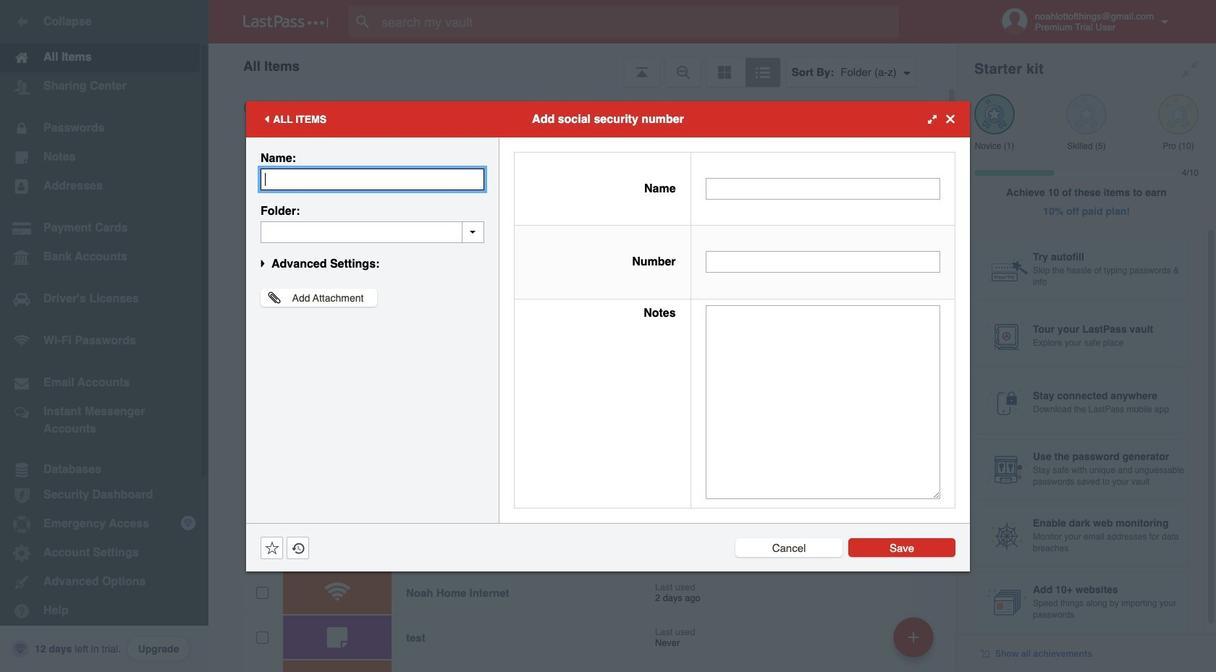 Task type: locate. For each thing, give the bounding box(es) containing it.
vault options navigation
[[209, 43, 957, 87]]

dialog
[[246, 101, 970, 572]]

search my vault text field
[[349, 6, 928, 38]]

None text field
[[261, 168, 485, 190], [706, 252, 941, 273], [261, 168, 485, 190], [706, 252, 941, 273]]

new item image
[[909, 633, 919, 643]]

None text field
[[706, 178, 941, 200], [261, 221, 485, 243], [706, 305, 941, 499], [706, 178, 941, 200], [261, 221, 485, 243], [706, 305, 941, 499]]



Task type: describe. For each thing, give the bounding box(es) containing it.
new item navigation
[[889, 613, 943, 673]]

lastpass image
[[243, 15, 329, 28]]

Search search field
[[349, 6, 928, 38]]

main navigation navigation
[[0, 0, 209, 673]]



Task type: vqa. For each thing, say whether or not it's contained in the screenshot.
LastPass image
yes



